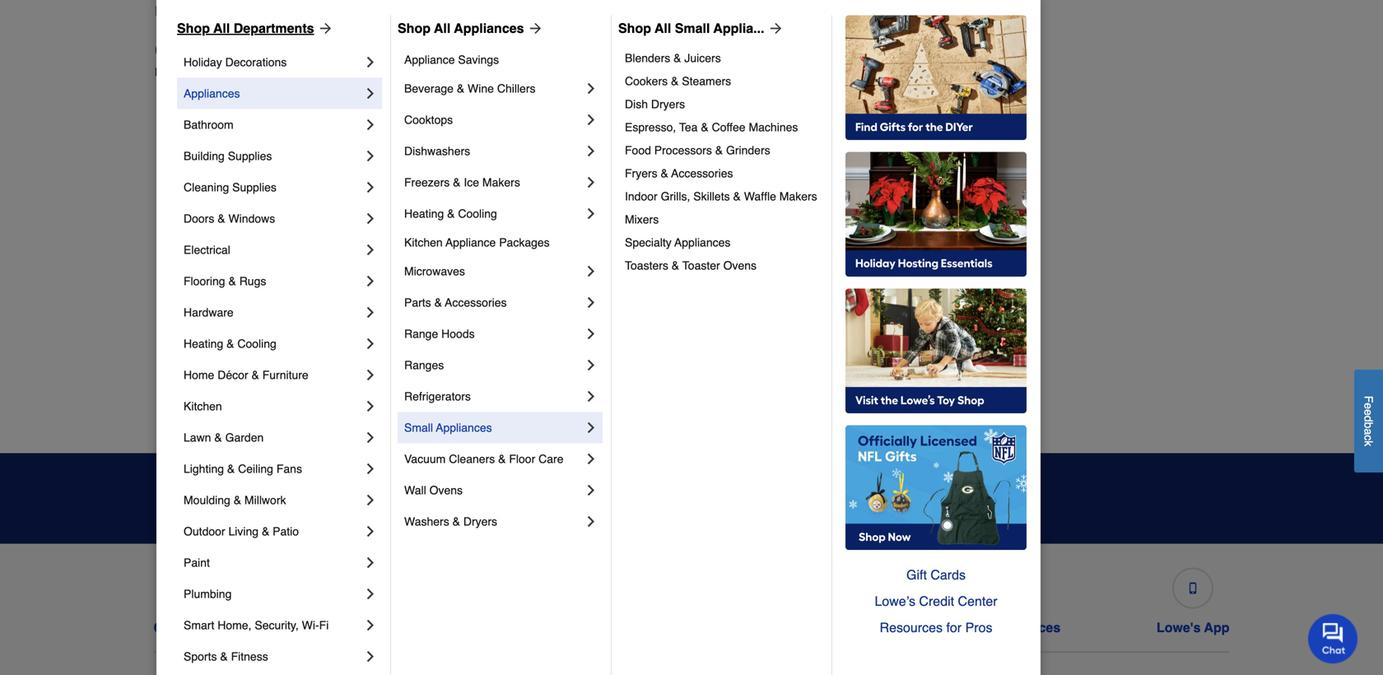 Task type: describe. For each thing, give the bounding box(es) containing it.
hackettstown link
[[436, 149, 506, 165]]

ice
[[464, 176, 479, 189]]

fi
[[319, 619, 329, 632]]

sports & fitness
[[184, 650, 268, 663]]

chevron right image for smart home, security, wi-fi
[[362, 617, 379, 634]]

c
[[1362, 435, 1376, 441]]

sign up
[[937, 491, 987, 506]]

shop for shop all small applia...
[[618, 21, 651, 36]]

plumbing link
[[184, 578, 362, 610]]

in
[[230, 65, 239, 79]]

cleaning supplies
[[184, 181, 277, 194]]

city
[[155, 39, 192, 62]]

flooring & rugs
[[184, 275, 266, 288]]

arrow right image for shop all appliances
[[524, 20, 544, 37]]

for
[[947, 620, 962, 635]]

chevron right image for outdoor living & patio
[[362, 523, 379, 540]]

cleaning
[[184, 181, 229, 194]]

mobile image
[[1188, 583, 1199, 594]]

grande
[[994, 183, 1032, 196]]

installation services
[[933, 620, 1061, 635]]

find a store
[[155, 3, 231, 18]]

microwaves link
[[404, 256, 583, 287]]

1 horizontal spatial gift cards link
[[846, 562, 1027, 588]]

chevron right image for ranges
[[583, 357, 599, 373]]

chevron right image for dishwashers
[[583, 143, 599, 159]]

appliances inside 'link'
[[184, 87, 240, 100]]

egg harbor township link
[[168, 379, 278, 396]]

appliances up savings
[[454, 21, 524, 36]]

chevron right image for microwaves
[[583, 263, 599, 279]]

holiday
[[184, 55, 222, 69]]

egg
[[168, 381, 188, 394]]

lighting & ceiling fans
[[184, 462, 302, 475]]

morris plains
[[705, 249, 771, 262]]

departments
[[234, 21, 314, 36]]

kitchen for kitchen
[[184, 400, 222, 413]]

flemington link
[[436, 116, 493, 132]]

millville
[[705, 183, 742, 196]]

chevron right image for bathroom
[[362, 116, 379, 133]]

appliance inside kitchen appliance packages link
[[446, 236, 496, 249]]

savings
[[458, 53, 499, 66]]

morris plains link
[[705, 247, 771, 264]]

range hoods link
[[404, 318, 583, 349]]

sign
[[937, 491, 966, 506]]

sign up form
[[665, 476, 1014, 521]]

chevron right image for doors & windows
[[362, 210, 379, 227]]

small appliances
[[404, 421, 492, 434]]

flooring
[[184, 275, 225, 288]]

indoor grills, skillets & waffle makers link
[[625, 185, 820, 208]]

doors & windows
[[184, 212, 275, 225]]

find gifts for the diyer. image
[[846, 15, 1027, 140]]

butler link
[[168, 182, 198, 198]]

a inside button
[[1362, 429, 1376, 435]]

piscataway
[[973, 117, 1032, 131]]

electrical link
[[184, 234, 362, 265]]

accessories for parts & accessories
[[445, 296, 507, 309]]

lumberton link
[[436, 379, 492, 396]]

steamers
[[682, 74, 731, 88]]

egg harbor township
[[168, 381, 278, 394]]

lumberton
[[436, 381, 492, 394]]

chevron right image for home décor & furniture
[[362, 367, 379, 383]]

grinders
[[726, 144, 770, 157]]

got
[[543, 505, 561, 518]]

manchester
[[705, 117, 765, 131]]

pros
[[966, 620, 993, 635]]

cleaning supplies link
[[184, 172, 362, 203]]

arrow right image for shop all departments
[[314, 20, 334, 37]]

wall
[[404, 484, 426, 497]]

care
[[539, 452, 564, 466]]

0 horizontal spatial cards
[[796, 620, 834, 635]]

freezers & ice makers link
[[404, 167, 583, 198]]

kitchen for kitchen appliance packages
[[404, 236, 443, 249]]

chevron right image for range hoods
[[583, 326, 599, 342]]

toasters & toaster ovens link
[[625, 254, 820, 277]]

f e e d b a c k
[[1362, 396, 1376, 447]]

inspiration
[[433, 479, 534, 502]]

appliance savings link
[[404, 46, 599, 73]]

blenders & juicers link
[[625, 46, 820, 69]]

dishwashers link
[[404, 135, 583, 167]]

center for lowe's credit center
[[958, 594, 998, 609]]

woodbridge link
[[973, 412, 1035, 429]]

brick link
[[168, 149, 194, 165]]

chevron right image for sports & fitness
[[362, 648, 379, 665]]

1 horizontal spatial makers
[[780, 190, 817, 203]]

washers & dryers link
[[404, 506, 583, 537]]

credit for lowe's
[[587, 620, 625, 635]]

specialty appliances link
[[625, 231, 820, 254]]

freezers
[[404, 176, 450, 189]]

1 horizontal spatial dryers
[[651, 97, 685, 111]]

outdoor
[[184, 525, 225, 538]]

toasters
[[625, 259, 669, 272]]

new inside new jersey "button"
[[355, 3, 381, 18]]

chevron right image for cleaning supplies
[[362, 179, 379, 195]]

doors
[[184, 212, 214, 225]]

appliance inside 'appliance savings' link
[[404, 53, 455, 66]]

1 e from the top
[[1362, 403, 1376, 409]]

chevron right image for freezers & ice makers
[[583, 174, 599, 191]]

& inside "link"
[[234, 494, 241, 507]]

doors & windows link
[[184, 203, 362, 234]]

d
[[1362, 416, 1376, 422]]

customer care image
[[205, 583, 216, 594]]

0 vertical spatial heating & cooling link
[[404, 198, 583, 229]]

1 vertical spatial heating
[[184, 337, 223, 350]]

dimensions image
[[991, 583, 1003, 594]]

building supplies link
[[184, 140, 362, 172]]

union link
[[973, 346, 1003, 363]]

chevron right image for wall ovens
[[583, 482, 599, 499]]

0 horizontal spatial gift cards
[[770, 620, 834, 635]]

installation
[[933, 620, 1003, 635]]

hamilton link
[[436, 182, 482, 198]]

contact us & faq link
[[154, 561, 267, 636]]

chevron right image for washers & dryers
[[583, 513, 599, 530]]

officially licensed n f l gifts. shop now. image
[[846, 425, 1027, 550]]

chevron right image for cooktops
[[583, 111, 599, 128]]

delran link
[[168, 215, 202, 231]]

paint link
[[184, 547, 362, 578]]

chevron right image for parts & accessories
[[583, 294, 599, 311]]

supplies for building supplies
[[228, 149, 272, 163]]

store
[[197, 3, 231, 18]]

toaster
[[683, 259, 720, 272]]

east for east rutherford
[[168, 315, 191, 328]]

lawn
[[184, 431, 211, 444]]

lighting & ceiling fans link
[[184, 453, 362, 485]]

sewell
[[973, 216, 1007, 229]]

river
[[1004, 282, 1031, 295]]

blenders
[[625, 51, 670, 65]]

ovens inside "link"
[[723, 259, 757, 272]]

credit for lowe's
[[919, 594, 954, 609]]

flemington
[[436, 117, 493, 131]]

0 vertical spatial makers
[[482, 176, 520, 189]]

chevron right image for moulding & millwork
[[362, 492, 379, 508]]

hamilton
[[436, 183, 482, 196]]

range
[[404, 327, 438, 340]]

shop all small applia...
[[618, 21, 765, 36]]

deals,
[[369, 479, 427, 502]]



Task type: vqa. For each thing, say whether or not it's contained in the screenshot.
the left preservatives
no



Task type: locate. For each thing, give the bounding box(es) containing it.
0 vertical spatial kitchen
[[404, 236, 443, 249]]

fryers & accessories
[[625, 167, 733, 180]]

ranges
[[404, 359, 444, 372]]

heating & cooling link up furniture
[[184, 328, 362, 359]]

0 horizontal spatial small
[[404, 421, 433, 434]]

1 horizontal spatial shop
[[398, 21, 431, 36]]

0 horizontal spatial jersey
[[268, 65, 302, 79]]

deptford
[[168, 249, 212, 262]]

1 horizontal spatial heating & cooling link
[[404, 198, 583, 229]]

0 horizontal spatial new
[[242, 65, 265, 79]]

1 horizontal spatial cooling
[[458, 207, 497, 220]]

rio grande link
[[973, 182, 1032, 198]]

outdoor living & patio link
[[184, 516, 362, 547]]

0 vertical spatial accessories
[[671, 167, 733, 180]]

heating down freezers
[[404, 207, 444, 220]]

accessories down microwaves link
[[445, 296, 507, 309]]

order status link
[[363, 561, 443, 636]]

rugs
[[239, 275, 266, 288]]

plumbing
[[184, 587, 232, 601]]

processors
[[654, 144, 712, 157]]

arrow right image up holiday decorations link
[[314, 20, 334, 37]]

1 horizontal spatial gift
[[907, 567, 927, 583]]

1 vertical spatial small
[[404, 421, 433, 434]]

ideas
[[564, 505, 594, 518]]

shop all small applia... link
[[618, 18, 784, 38]]

1 horizontal spatial ovens
[[723, 259, 757, 272]]

bayonne
[[168, 117, 213, 131]]

0 vertical spatial appliance
[[404, 53, 455, 66]]

accessories down food processors & grinders
[[671, 167, 733, 180]]

cooling
[[458, 207, 497, 220], [237, 337, 277, 350]]

1 horizontal spatial gift cards
[[907, 567, 966, 583]]

chevron right image for beverage & wine chillers
[[583, 80, 599, 97]]

chevron right image for building supplies
[[362, 148, 379, 164]]

appliances link
[[184, 78, 362, 109]]

chevron right image for appliances
[[362, 85, 379, 102]]

waffle
[[744, 190, 776, 203]]

kitchen appliance packages link
[[404, 229, 599, 256]]

0 vertical spatial a
[[186, 3, 194, 18]]

1 all from the left
[[213, 21, 230, 36]]

dryers down inspiration
[[463, 515, 497, 528]]

flooring & rugs link
[[184, 265, 362, 297]]

cooling for bottommost heating & cooling link
[[237, 337, 277, 350]]

0 horizontal spatial accessories
[[445, 296, 507, 309]]

1 vertical spatial credit
[[587, 620, 625, 635]]

voorhees
[[973, 381, 1022, 394]]

0 vertical spatial small
[[675, 21, 710, 36]]

0 horizontal spatial heating
[[184, 337, 223, 350]]

1 vertical spatial a
[[1362, 429, 1376, 435]]

to
[[597, 505, 608, 518]]

stores
[[194, 65, 227, 79]]

0 vertical spatial center
[[958, 594, 998, 609]]

dish dryers
[[625, 97, 685, 111]]

appliances up cleaners
[[436, 421, 492, 434]]

jersey up shop all appliances
[[385, 3, 424, 18]]

chevron right image
[[362, 54, 379, 70], [583, 111, 599, 128], [362, 116, 379, 133], [583, 174, 599, 191], [583, 205, 599, 222], [362, 242, 379, 258], [583, 294, 599, 311], [362, 367, 379, 383], [583, 419, 599, 436], [583, 451, 599, 467], [362, 461, 379, 477], [583, 513, 599, 530], [362, 555, 379, 571], [362, 648, 379, 665]]

and
[[539, 479, 575, 502]]

1 horizontal spatial heating & cooling
[[404, 207, 497, 220]]

0 vertical spatial heating & cooling
[[404, 207, 497, 220]]

0 vertical spatial ovens
[[723, 259, 757, 272]]

1 horizontal spatial lowe's
[[539, 620, 583, 635]]

small up juicers
[[675, 21, 710, 36]]

lawn & garden link
[[184, 422, 362, 453]]

chevron right image for kitchen
[[362, 398, 379, 415]]

arrow right image up 'appliance savings' link
[[524, 20, 544, 37]]

heating & cooling for bottommost heating & cooling link
[[184, 337, 277, 350]]

e up d
[[1362, 403, 1376, 409]]

1 vertical spatial jersey
[[268, 65, 302, 79]]

1 vertical spatial dryers
[[463, 515, 497, 528]]

cooling up kitchen appliance packages
[[458, 207, 497, 220]]

1 vertical spatial appliance
[[446, 236, 496, 249]]

1 horizontal spatial arrow right image
[[524, 20, 544, 37]]

hoods
[[441, 327, 475, 340]]

packages
[[499, 236, 550, 249]]

2 arrow right image from the left
[[524, 20, 544, 37]]

1 vertical spatial cooling
[[237, 337, 277, 350]]

appliance up holmdel
[[446, 236, 496, 249]]

east rutherford
[[168, 315, 249, 328]]

chevron right image for vacuum cleaners & floor care
[[583, 451, 599, 467]]

refrigerators
[[404, 390, 471, 403]]

3 all from the left
[[655, 21, 671, 36]]

supplies up windows
[[232, 181, 277, 194]]

chevron right image for heating & cooling
[[362, 335, 379, 352]]

supplies for cleaning supplies
[[232, 181, 277, 194]]

e up b on the bottom right
[[1362, 409, 1376, 416]]

holiday decorations link
[[184, 46, 362, 78]]

chevron right image
[[583, 80, 599, 97], [362, 85, 379, 102], [583, 143, 599, 159], [362, 148, 379, 164], [362, 179, 379, 195], [362, 210, 379, 227], [583, 263, 599, 279], [362, 273, 379, 289], [362, 304, 379, 321], [583, 326, 599, 342], [362, 335, 379, 352], [583, 357, 599, 373], [583, 388, 599, 405], [362, 398, 379, 415], [362, 429, 379, 446], [583, 482, 599, 499], [362, 492, 379, 508], [362, 523, 379, 540], [362, 586, 379, 602], [362, 617, 379, 634]]

lowe's for lowe's credit center
[[539, 620, 583, 635]]

cooling up home décor & furniture
[[237, 337, 277, 350]]

2 horizontal spatial lowe's
[[1157, 620, 1201, 635]]

chevron right image for lawn & garden
[[362, 429, 379, 446]]

decorations
[[225, 55, 287, 69]]

township
[[230, 381, 278, 394]]

0 horizontal spatial heating & cooling
[[184, 337, 277, 350]]

chevron right image for plumbing
[[362, 586, 379, 602]]

dryers down cookers & steamers
[[651, 97, 685, 111]]

toms
[[973, 282, 1001, 295]]

cleaners
[[449, 452, 495, 466]]

trends
[[580, 479, 645, 502]]

ceiling
[[238, 462, 273, 475]]

all up blenders & juicers
[[655, 21, 671, 36]]

1 horizontal spatial kitchen
[[404, 236, 443, 249]]

0 vertical spatial cards
[[931, 567, 966, 583]]

chevron right image for holiday decorations
[[362, 54, 379, 70]]

0 horizontal spatial dryers
[[463, 515, 497, 528]]

1 vertical spatial makers
[[780, 190, 817, 203]]

0 horizontal spatial ovens
[[430, 484, 463, 497]]

chevron right image for hardware
[[362, 304, 379, 321]]

1 vertical spatial gift cards
[[770, 620, 834, 635]]

chevron right image for paint
[[362, 555, 379, 571]]

turnersville link
[[973, 313, 1032, 330]]

shop all appliances link
[[398, 18, 544, 38]]

holmdel link
[[436, 247, 479, 264]]

manahawkin link
[[436, 412, 501, 429]]

1 horizontal spatial all
[[434, 21, 451, 36]]

0 horizontal spatial kitchen
[[184, 400, 222, 413]]

chat invite button image
[[1308, 614, 1359, 664]]

sicklerville
[[973, 249, 1028, 262]]

1 shop from the left
[[177, 21, 210, 36]]

2 horizontal spatial all
[[655, 21, 671, 36]]

services
[[1007, 620, 1061, 635]]

0 vertical spatial new
[[355, 3, 381, 18]]

deals, inspiration and trends we've got ideas to share.
[[369, 479, 645, 518]]

woodbridge
[[973, 414, 1035, 427]]

1 vertical spatial accessories
[[445, 296, 507, 309]]

0 vertical spatial dryers
[[651, 97, 685, 111]]

shop for shop all departments
[[177, 21, 210, 36]]

outdoor living & patio
[[184, 525, 299, 538]]

heating & cooling down rutherford
[[184, 337, 277, 350]]

1 horizontal spatial a
[[1362, 429, 1376, 435]]

appliances down stores
[[184, 87, 240, 100]]

shop down new jersey
[[398, 21, 431, 36]]

heating & cooling link up kitchen appliance packages
[[404, 198, 583, 229]]

0 horizontal spatial makers
[[482, 176, 520, 189]]

1 horizontal spatial jersey
[[385, 3, 424, 18]]

visit the lowe's toy shop. image
[[846, 289, 1027, 414]]

chevron right image for refrigerators
[[583, 388, 599, 405]]

cooling for top heating & cooling link
[[458, 207, 497, 220]]

chevron right image for lighting & ceiling fans
[[362, 461, 379, 477]]

shop
[[177, 21, 210, 36], [398, 21, 431, 36], [618, 21, 651, 36]]

jersey inside 'city directory lowe's stores in new jersey'
[[268, 65, 302, 79]]

0 horizontal spatial credit
[[587, 620, 625, 635]]

range hoods
[[404, 327, 475, 340]]

0 horizontal spatial a
[[186, 3, 194, 18]]

makers right ice
[[482, 176, 520, 189]]

directory
[[198, 39, 284, 62]]

2 east from the top
[[168, 315, 191, 328]]

chevron right image for flooring & rugs
[[362, 273, 379, 289]]

3 shop from the left
[[618, 21, 651, 36]]

1 horizontal spatial small
[[675, 21, 710, 36]]

2 e from the top
[[1362, 409, 1376, 416]]

0 horizontal spatial center
[[629, 620, 670, 635]]

appliance up beverage
[[404, 53, 455, 66]]

maple
[[705, 150, 736, 163]]

0 horizontal spatial heating & cooling link
[[184, 328, 362, 359]]

0 vertical spatial east
[[168, 282, 191, 295]]

beverage & wine chillers link
[[404, 73, 583, 104]]

2 all from the left
[[434, 21, 451, 36]]

washers & dryers
[[404, 515, 497, 528]]

specialty
[[625, 236, 672, 249]]

center
[[958, 594, 998, 609], [629, 620, 670, 635]]

plains
[[740, 249, 771, 262]]

heating & cooling link
[[404, 198, 583, 229], [184, 328, 362, 359]]

f
[[1362, 396, 1376, 403]]

1 vertical spatial east
[[168, 315, 191, 328]]

décor
[[218, 368, 248, 382]]

0 horizontal spatial arrow right image
[[314, 20, 334, 37]]

brunswick
[[194, 282, 247, 295]]

2 shop from the left
[[398, 21, 431, 36]]

holiday hosting essentials. image
[[846, 152, 1027, 277]]

a right find
[[186, 3, 194, 18]]

grills,
[[661, 190, 690, 203]]

sign up button
[[910, 476, 1014, 521]]

new inside 'city directory lowe's stores in new jersey'
[[242, 65, 265, 79]]

shop up blenders on the top of page
[[618, 21, 651, 36]]

shop for shop all appliances
[[398, 21, 431, 36]]

1 horizontal spatial center
[[958, 594, 998, 609]]

1 vertical spatial ovens
[[430, 484, 463, 497]]

all for appliances
[[434, 21, 451, 36]]

1 vertical spatial heating & cooling link
[[184, 328, 362, 359]]

small up 'vacuum'
[[404, 421, 433, 434]]

east for east brunswick
[[168, 282, 191, 295]]

installation services link
[[933, 561, 1061, 636]]

heating & cooling for top heating & cooling link
[[404, 207, 497, 220]]

lowe's inside lowe's app link
[[1157, 620, 1201, 635]]

east brunswick link
[[168, 280, 247, 297]]

0 vertical spatial jersey
[[385, 3, 424, 18]]

1 horizontal spatial accessories
[[671, 167, 733, 180]]

chevron right image for electrical
[[362, 242, 379, 258]]

bayonne link
[[168, 116, 213, 132]]

heating & cooling down hamilton link
[[404, 207, 497, 220]]

0 horizontal spatial shop
[[177, 21, 210, 36]]

east rutherford link
[[168, 313, 249, 330]]

toms river link
[[973, 280, 1031, 297]]

arrow right image
[[314, 20, 334, 37], [524, 20, 544, 37]]

accessories inside parts & accessories link
[[445, 296, 507, 309]]

parts
[[404, 296, 431, 309]]

kitchen up microwaves
[[404, 236, 443, 249]]

0 horizontal spatial gift cards link
[[766, 561, 837, 636]]

appliances up "morris"
[[675, 236, 731, 249]]

east up eatontown
[[168, 315, 191, 328]]

1 horizontal spatial new
[[355, 3, 381, 18]]

find
[[155, 3, 183, 18]]

0 vertical spatial credit
[[919, 594, 954, 609]]

kitchen down harbor
[[184, 400, 222, 413]]

0 vertical spatial cooling
[[458, 207, 497, 220]]

shop down find a store
[[177, 21, 210, 36]]

all up appliance savings
[[434, 21, 451, 36]]

makers right waffle
[[780, 190, 817, 203]]

lawn & garden
[[184, 431, 264, 444]]

1 horizontal spatial credit
[[919, 594, 954, 609]]

1 vertical spatial heating & cooling
[[184, 337, 277, 350]]

0 horizontal spatial cooling
[[237, 337, 277, 350]]

2 horizontal spatial shop
[[618, 21, 651, 36]]

kitchen inside 'link'
[[184, 400, 222, 413]]

arrow right image inside shop all appliances link
[[524, 20, 544, 37]]

supplies up "cleaning supplies" on the left top of the page
[[228, 149, 272, 163]]

east down 'deptford'
[[168, 282, 191, 295]]

supplies inside cleaning supplies link
[[232, 181, 277, 194]]

all down store
[[213, 21, 230, 36]]

1 arrow right image from the left
[[314, 20, 334, 37]]

1 vertical spatial center
[[629, 620, 670, 635]]

center for lowe's credit center
[[629, 620, 670, 635]]

all for departments
[[213, 21, 230, 36]]

tea
[[679, 121, 698, 134]]

harbor
[[192, 381, 227, 394]]

0 horizontal spatial all
[[213, 21, 230, 36]]

accessories for fryers & accessories
[[671, 167, 733, 180]]

jersey down departments
[[268, 65, 302, 79]]

1 horizontal spatial cards
[[931, 567, 966, 583]]

lowe's inside 'city directory lowe's stores in new jersey'
[[155, 65, 190, 79]]

a up k
[[1362, 429, 1376, 435]]

lowe's for lowe's app
[[1157, 620, 1201, 635]]

1 horizontal spatial heating
[[404, 207, 444, 220]]

jersey inside "button"
[[385, 3, 424, 18]]

sports
[[184, 650, 217, 663]]

lowe's credit center
[[875, 594, 998, 609]]

0 horizontal spatial lowe's
[[155, 65, 190, 79]]

0 vertical spatial heating
[[404, 207, 444, 220]]

1 vertical spatial supplies
[[232, 181, 277, 194]]

smart home, security, wi-fi link
[[184, 610, 362, 641]]

1 east from the top
[[168, 282, 191, 295]]

arrow right image inside shop all departments link
[[314, 20, 334, 37]]

small appliances link
[[404, 412, 583, 443]]

espresso, tea & coffee machines link
[[625, 116, 820, 139]]

shop all appliances
[[398, 21, 524, 36]]

parts & accessories link
[[404, 287, 583, 318]]

all for small
[[655, 21, 671, 36]]

moulding & millwork
[[184, 494, 286, 507]]

0 vertical spatial gift cards
[[907, 567, 966, 583]]

0 vertical spatial gift
[[907, 567, 927, 583]]

furniture
[[262, 368, 309, 382]]

machines
[[749, 121, 798, 134]]

accessories inside fryers & accessories link
[[671, 167, 733, 180]]

0 vertical spatial supplies
[[228, 149, 272, 163]]

0 horizontal spatial gift
[[770, 620, 793, 635]]

freezers & ice makers
[[404, 176, 520, 189]]

chillers
[[497, 82, 536, 95]]

supplies inside the building supplies link
[[228, 149, 272, 163]]

toms river
[[973, 282, 1031, 295]]

jersey
[[385, 3, 424, 18], [268, 65, 302, 79]]

heating down east rutherford
[[184, 337, 223, 350]]

fans
[[277, 462, 302, 475]]

1 vertical spatial kitchen
[[184, 400, 222, 413]]

dryers
[[651, 97, 685, 111], [463, 515, 497, 528]]

find a store link
[[155, 1, 231, 21]]

arrow right image
[[765, 20, 784, 37]]

millville link
[[705, 182, 742, 198]]

1 vertical spatial new
[[242, 65, 265, 79]]

chevron right image for heating & cooling
[[583, 205, 599, 222]]

wi-
[[302, 619, 319, 632]]

1 vertical spatial gift
[[770, 620, 793, 635]]

chevron right image for small appliances
[[583, 419, 599, 436]]

1 vertical spatial cards
[[796, 620, 834, 635]]



